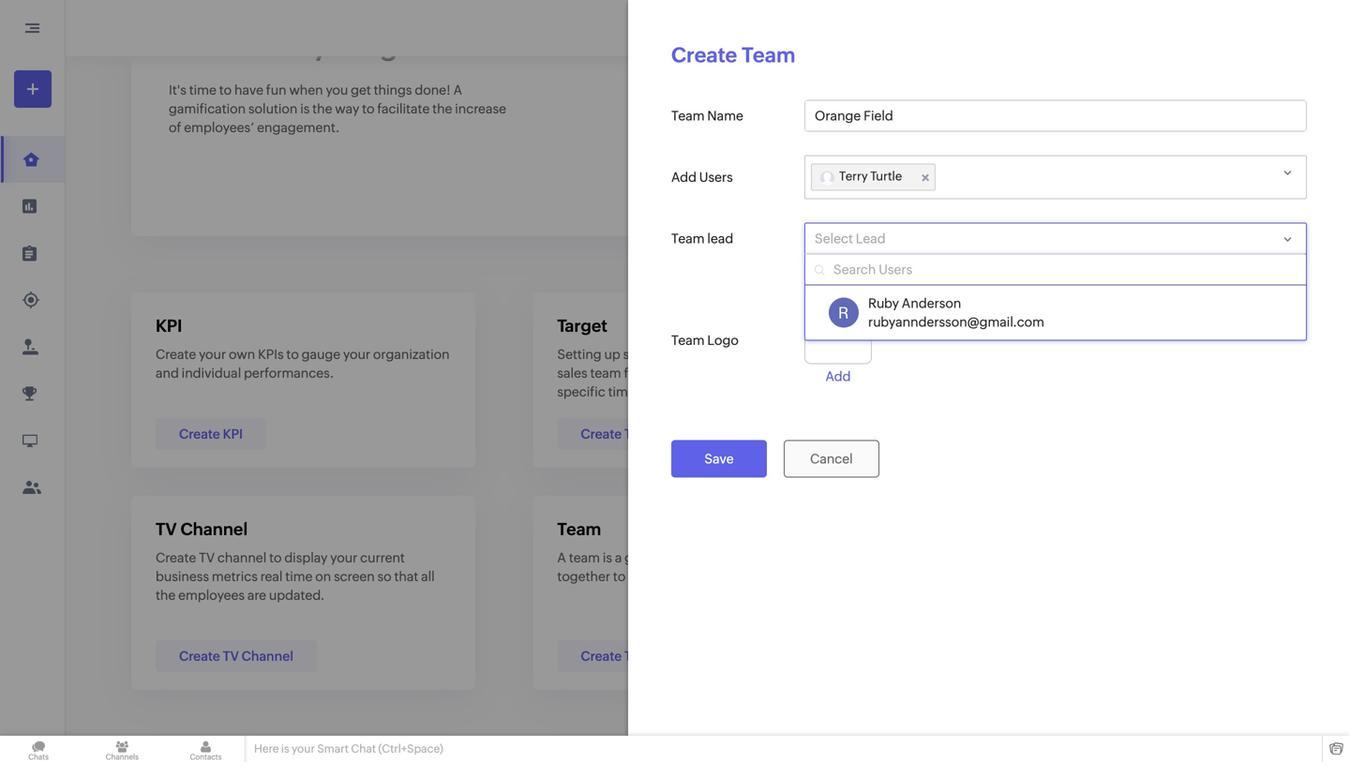 Task type: describe. For each thing, give the bounding box(es) containing it.
setting up sales targets help keep you and your sales team focused on achieving your goals for a specific time.
[[557, 347, 850, 400]]

gauge
[[302, 347, 341, 362]]

a team is a group of individuals working together to achieve their goal.
[[557, 551, 798, 584]]

the inside create tv channel to display your current business metrics real time on screen so that all the employees are updated.
[[156, 588, 176, 603]]

real
[[260, 569, 283, 584]]

on inside create tv channel to display your current business metrics real time on screen so that all the employees are updated.
[[315, 569, 331, 584]]

time.
[[608, 385, 640, 400]]

setting
[[557, 347, 602, 362]]

gamification
[[169, 101, 246, 116]]

it's time to have fun when you get things done! a gamification solution is the way to facilitate the increase of employees' engagement.
[[169, 83, 506, 135]]

game
[[959, 317, 1007, 336]]

chat
[[351, 743, 376, 755]]

things
[[374, 83, 412, 98]]

team inside a team is a group of individuals working together to achieve their goal.
[[569, 551, 600, 566]]

name
[[708, 108, 744, 123]]

create target
[[581, 427, 663, 442]]

individual
[[182, 366, 241, 381]]

your left smart
[[292, 743, 315, 755]]

a inside a team is a group of individuals working together to achieve their goal.
[[557, 551, 566, 566]]

you for target
[[764, 347, 786, 362]]

users
[[699, 170, 733, 185]]

2 vertical spatial is
[[281, 743, 289, 755]]

1 vertical spatial target
[[625, 427, 663, 442]]

screen
[[334, 569, 375, 584]]

option containing ruby anderson
[[806, 290, 1306, 335]]

channel
[[217, 551, 267, 566]]

your down keep
[[757, 366, 784, 381]]

working
[[748, 551, 798, 566]]

organization
[[373, 347, 450, 362]]

a inside a team is a group of individuals working together to achieve their goal.
[[615, 551, 622, 566]]

solution
[[248, 101, 298, 116]]

on inside setting up sales targets help keep you and your sales team focused on achieving your goals for a specific time.
[[676, 366, 692, 381]]

team logo
[[672, 333, 739, 348]]

to inside a team is a group of individuals working together to achieve their goal.
[[613, 569, 626, 584]]

tv channel
[[156, 520, 248, 539]]

select
[[815, 231, 853, 246]]

team for team logo
[[672, 333, 705, 348]]

0 vertical spatial kpi
[[156, 317, 182, 336]]

1 vertical spatial create team
[[581, 649, 657, 664]]

team inside setting up sales targets help keep you and your sales team focused on achieving your goals for a specific time.
[[590, 366, 621, 381]]

anderson
[[902, 296, 962, 311]]

0 vertical spatial achieve
[[202, 30, 307, 62]]

team name
[[672, 108, 744, 123]]

create down individual
[[179, 427, 220, 442]]

save
[[705, 452, 734, 467]]

that
[[394, 569, 419, 584]]

lead
[[856, 231, 886, 246]]

create kpi
[[179, 427, 243, 442]]

a inside setting up sales targets help keep you and your sales team focused on achieving your goals for a specific time.
[[842, 366, 850, 381]]

1 vertical spatial channel
[[242, 649, 294, 664]]

display
[[284, 551, 328, 566]]

have
[[234, 83, 264, 98]]

your inside create tv channel to display your current business metrics real time on screen so that all the employees are updated.
[[330, 551, 358, 566]]

0 horizontal spatial sales
[[557, 366, 588, 381]]

goals
[[787, 366, 820, 381]]

time inside the 'it's time to have fun when you get things done! a gamification solution is the way to facilitate the increase of employees' engagement.'
[[189, 83, 217, 98]]

to up it's
[[169, 30, 196, 62]]

to achieve your goals.
[[169, 30, 461, 62]]

0 vertical spatial tv
[[156, 520, 177, 539]]

metrics
[[212, 569, 258, 584]]

logo
[[708, 333, 739, 348]]

their
[[678, 569, 707, 584]]

your up individual
[[199, 347, 226, 362]]

to inside create your own kpis to gauge your organization and individual performances.
[[286, 347, 299, 362]]

together
[[557, 569, 611, 584]]

your right gauge on the left
[[343, 347, 371, 362]]

ruby anderson rubyanndersson@gmail.com
[[869, 296, 1045, 330]]

create up team name
[[672, 43, 737, 67]]

and inside setting up sales targets help keep you and your sales team focused on achieving your goals for a specific time.
[[789, 347, 812, 362]]

own
[[229, 347, 255, 362]]

of inside the 'it's time to have fun when you get things done! a gamification solution is the way to facilitate the increase of employees' engagement.'
[[169, 120, 181, 135]]

create tv channel link
[[156, 641, 317, 672]]

chats image
[[0, 736, 77, 762]]

Search Users text field
[[806, 255, 1306, 285]]

when
[[289, 83, 323, 98]]

for
[[823, 366, 840, 381]]

team for team name
[[672, 108, 705, 123]]

a inside the 'it's time to have fun when you get things done! a gamification solution is the way to facilitate the increase of employees' engagement.'
[[454, 83, 463, 98]]

turtle
[[871, 169, 902, 183]]

create down specific at the left bottom of page
[[581, 427, 622, 442]]

your up for
[[815, 347, 842, 362]]

way
[[335, 101, 359, 116]]

select lead
[[815, 231, 886, 246]]

is inside a team is a group of individuals working together to achieve their goal.
[[603, 551, 612, 566]]

team lead
[[672, 231, 734, 246]]

team for team
[[557, 520, 601, 539]]

add for add
[[826, 369, 851, 384]]

to left have
[[219, 83, 232, 98]]

is inside the 'it's time to have fun when you get things done! a gamification solution is the way to facilitate the increase of employees' engagement.'
[[300, 101, 310, 116]]

kpis
[[258, 347, 284, 362]]

add users
[[672, 170, 733, 185]]

+
[[831, 313, 846, 348]]

0 vertical spatial channel
[[181, 520, 248, 539]]

create tv channel to display your current business metrics real time on screen so that all the employees are updated.
[[156, 551, 435, 603]]

are
[[247, 588, 266, 603]]

business
[[156, 569, 209, 584]]

create down the together
[[581, 649, 622, 664]]

tv for create tv channel
[[223, 649, 239, 664]]



Task type: locate. For each thing, give the bounding box(es) containing it.
1 horizontal spatial target
[[625, 427, 663, 442]]

0 horizontal spatial tv
[[156, 520, 177, 539]]

1 vertical spatial is
[[603, 551, 612, 566]]

up
[[604, 347, 621, 362]]

0 horizontal spatial a
[[454, 83, 463, 98]]

and
[[789, 347, 812, 362], [156, 366, 179, 381]]

specific
[[557, 385, 606, 400]]

to down get in the top of the page
[[362, 101, 375, 116]]

tv
[[156, 520, 177, 539], [199, 551, 215, 566], [223, 649, 239, 664]]

save button
[[672, 440, 767, 478]]

goal.
[[709, 569, 740, 584]]

2 horizontal spatial the
[[433, 101, 452, 116]]

time
[[189, 83, 217, 98], [285, 569, 313, 584]]

1 vertical spatial a
[[557, 551, 566, 566]]

target up setting
[[557, 317, 608, 336]]

1 horizontal spatial achieve
[[629, 569, 676, 584]]

help
[[702, 347, 729, 362]]

cancel
[[810, 452, 853, 467]]

1 vertical spatial sales
[[557, 366, 588, 381]]

channel down are
[[242, 649, 294, 664]]

1 vertical spatial and
[[156, 366, 179, 381]]

0 horizontal spatial of
[[169, 120, 181, 135]]

1 vertical spatial tv
[[199, 551, 215, 566]]

engagement.
[[257, 120, 340, 135]]

here is your smart chat (ctrl+space)
[[254, 743, 443, 755]]

employees
[[178, 588, 245, 603]]

time up gamification
[[189, 83, 217, 98]]

0 vertical spatial create team
[[672, 43, 796, 67]]

create team
[[672, 43, 796, 67], [581, 649, 657, 664]]

the down when
[[312, 101, 332, 116]]

add for add users
[[672, 170, 697, 185]]

terry
[[839, 169, 868, 183]]

is right here at the left bottom of page
[[281, 743, 289, 755]]

goals.
[[380, 30, 461, 62]]

0 vertical spatial target
[[557, 317, 608, 336]]

create inside create tv channel to display your current business metrics real time on screen so that all the employees are updated.
[[156, 551, 196, 566]]

0 vertical spatial time
[[189, 83, 217, 98]]

a right done!
[[454, 83, 463, 98]]

1 vertical spatial of
[[664, 551, 677, 566]]

facilitate
[[377, 101, 430, 116]]

of inside a team is a group of individuals working together to achieve their goal.
[[664, 551, 677, 566]]

tv inside create tv channel to display your current business metrics real time on screen so that all the employees are updated.
[[199, 551, 215, 566]]

2 horizontal spatial tv
[[223, 649, 239, 664]]

0 horizontal spatial is
[[281, 743, 289, 755]]

a
[[842, 366, 850, 381], [615, 551, 622, 566]]

option
[[806, 290, 1306, 335]]

create inside create your own kpis to gauge your organization and individual performances.
[[156, 347, 196, 362]]

team down the up
[[590, 366, 621, 381]]

0 horizontal spatial add
[[672, 170, 697, 185]]

1 horizontal spatial you
[[764, 347, 786, 362]]

smart
[[317, 743, 349, 755]]

1 vertical spatial time
[[285, 569, 313, 584]]

the down business on the bottom of page
[[156, 588, 176, 603]]

0 vertical spatial a
[[454, 83, 463, 98]]

so
[[378, 569, 392, 584]]

0 horizontal spatial a
[[615, 551, 622, 566]]

a up the together
[[557, 551, 566, 566]]

1 horizontal spatial of
[[664, 551, 677, 566]]

0 horizontal spatial you
[[326, 83, 348, 98]]

it's
[[169, 83, 187, 98]]

1 vertical spatial on
[[315, 569, 331, 584]]

create team down the together
[[581, 649, 657, 664]]

channel
[[181, 520, 248, 539], [242, 649, 294, 664]]

add left users
[[672, 170, 697, 185]]

your up get in the top of the page
[[313, 30, 374, 62]]

0 horizontal spatial target
[[557, 317, 608, 336]]

list
[[0, 136, 65, 511]]

channels image
[[84, 736, 161, 762]]

you
[[326, 83, 348, 98], [764, 347, 786, 362]]

to inside create tv channel to display your current business metrics real time on screen so that all the employees are updated.
[[269, 551, 282, 566]]

achieve
[[202, 30, 307, 62], [629, 569, 676, 584]]

time inside create tv channel to display your current business metrics real time on screen so that all the employees are updated.
[[285, 569, 313, 584]]

tv for create tv channel to display your current business metrics real time on screen so that all the employees are updated.
[[199, 551, 215, 566]]

you for to achieve your goals.
[[326, 83, 348, 98]]

0 horizontal spatial kpi
[[156, 317, 182, 336]]

achieve inside a team is a group of individuals working together to achieve their goal.
[[629, 569, 676, 584]]

0 vertical spatial sales
[[623, 347, 654, 362]]

team
[[742, 43, 796, 67], [672, 108, 705, 123], [672, 231, 705, 246], [672, 333, 705, 348], [557, 520, 601, 539], [625, 649, 657, 664]]

add right goals
[[826, 369, 851, 384]]

channel up channel
[[181, 520, 248, 539]]

group
[[625, 551, 662, 566]]

1 horizontal spatial sales
[[623, 347, 654, 362]]

1 horizontal spatial and
[[789, 347, 812, 362]]

0 vertical spatial on
[[676, 366, 692, 381]]

updated.
[[269, 588, 325, 603]]

to up real
[[269, 551, 282, 566]]

create up business on the bottom of page
[[156, 551, 196, 566]]

you up 'way'
[[326, 83, 348, 98]]

0 horizontal spatial achieve
[[202, 30, 307, 62]]

(ctrl+space)
[[378, 743, 443, 755]]

0 vertical spatial is
[[300, 101, 310, 116]]

you inside setting up sales targets help keep you and your sales team focused on achieving your goals for a specific time.
[[764, 347, 786, 362]]

user image
[[1292, 13, 1322, 43]]

is down when
[[300, 101, 310, 116]]

create team up name
[[672, 43, 796, 67]]

1 vertical spatial a
[[615, 551, 622, 566]]

current
[[360, 551, 405, 566]]

1 horizontal spatial the
[[312, 101, 332, 116]]

terry turtle
[[839, 169, 902, 183]]

kpi down individual
[[223, 427, 243, 442]]

on down display
[[315, 569, 331, 584]]

1 vertical spatial add
[[826, 369, 851, 384]]

achieve down group
[[629, 569, 676, 584]]

1 horizontal spatial a
[[842, 366, 850, 381]]

a
[[454, 83, 463, 98], [557, 551, 566, 566]]

of
[[169, 120, 181, 135], [664, 551, 677, 566]]

of right group
[[664, 551, 677, 566]]

0 vertical spatial you
[[326, 83, 348, 98]]

time up updated. at bottom
[[285, 569, 313, 584]]

fun
[[266, 83, 287, 98]]

2 vertical spatial tv
[[223, 649, 239, 664]]

sales
[[623, 347, 654, 362], [557, 366, 588, 381]]

on down targets
[[676, 366, 692, 381]]

create your own kpis to gauge your organization and individual performances.
[[156, 347, 450, 381]]

create tv channel
[[179, 649, 294, 664]]

focused
[[624, 366, 674, 381]]

tv down employees
[[223, 649, 239, 664]]

1 horizontal spatial a
[[557, 551, 566, 566]]

tv up business on the bottom of page
[[156, 520, 177, 539]]

tv down the tv channel
[[199, 551, 215, 566]]

create up individual
[[156, 347, 196, 362]]

Terry Turtle field
[[805, 155, 1307, 199]]

1 horizontal spatial create team
[[672, 43, 796, 67]]

and left individual
[[156, 366, 179, 381]]

ruby
[[869, 296, 899, 311]]

the
[[312, 101, 332, 116], [433, 101, 452, 116], [156, 588, 176, 603]]

0 vertical spatial of
[[169, 120, 181, 135]]

1 horizontal spatial time
[[285, 569, 313, 584]]

sales down setting
[[557, 366, 588, 381]]

1 horizontal spatial is
[[300, 101, 310, 116]]

team
[[590, 366, 621, 381], [569, 551, 600, 566]]

1 vertical spatial achieve
[[629, 569, 676, 584]]

done!
[[415, 83, 451, 98]]

get
[[351, 83, 371, 98]]

the down done!
[[433, 101, 452, 116]]

1 vertical spatial you
[[764, 347, 786, 362]]

2 horizontal spatial is
[[603, 551, 612, 566]]

contacts image
[[167, 736, 244, 762]]

Select Lead field
[[805, 223, 1307, 255]]

1 vertical spatial kpi
[[223, 427, 243, 442]]

of down gamification
[[169, 120, 181, 135]]

performances.
[[244, 366, 334, 381]]

achieve up have
[[202, 30, 307, 62]]

to
[[169, 30, 196, 62], [219, 83, 232, 98], [362, 101, 375, 116], [286, 347, 299, 362], [269, 551, 282, 566], [613, 569, 626, 584]]

is up the together
[[603, 551, 612, 566]]

your
[[313, 30, 374, 62], [199, 347, 226, 362], [343, 347, 371, 362], [815, 347, 842, 362], [757, 366, 784, 381], [330, 551, 358, 566], [292, 743, 315, 755]]

sales up focused
[[623, 347, 654, 362]]

is
[[300, 101, 310, 116], [603, 551, 612, 566], [281, 743, 289, 755]]

to up the "performances."
[[286, 347, 299, 362]]

your up 'screen'
[[330, 551, 358, 566]]

kpi up individual
[[156, 317, 182, 336]]

achieving
[[695, 366, 755, 381]]

create down employees
[[179, 649, 220, 664]]

create
[[672, 43, 737, 67], [156, 347, 196, 362], [179, 427, 220, 442], [581, 427, 622, 442], [156, 551, 196, 566], [179, 649, 220, 664], [581, 649, 622, 664]]

cancel button
[[784, 440, 880, 478]]

team for team lead
[[672, 231, 705, 246]]

rubyanndersson@gmail.com
[[869, 315, 1045, 330]]

on
[[676, 366, 692, 381], [315, 569, 331, 584]]

a right for
[[842, 366, 850, 381]]

0 horizontal spatial create team
[[581, 649, 657, 664]]

0 vertical spatial team
[[590, 366, 621, 381]]

keep
[[732, 347, 761, 362]]

add
[[672, 170, 697, 185], [826, 369, 851, 384]]

1 horizontal spatial kpi
[[223, 427, 243, 442]]

employees'
[[184, 120, 254, 135]]

1 horizontal spatial tv
[[199, 551, 215, 566]]

0 vertical spatial and
[[789, 347, 812, 362]]

individuals
[[680, 551, 745, 566]]

lead
[[708, 231, 734, 246]]

0 horizontal spatial on
[[315, 569, 331, 584]]

1 horizontal spatial add
[[826, 369, 851, 384]]

you right keep
[[764, 347, 786, 362]]

0 horizontal spatial and
[[156, 366, 179, 381]]

0 vertical spatial add
[[672, 170, 697, 185]]

1 vertical spatial team
[[569, 551, 600, 566]]

1 horizontal spatial on
[[676, 366, 692, 381]]

you inside the 'it's time to have fun when you get things done! a gamification solution is the way to facilitate the increase of employees' engagement.'
[[326, 83, 348, 98]]

team up the together
[[569, 551, 600, 566]]

targets
[[656, 347, 699, 362]]

a left group
[[615, 551, 622, 566]]

and inside create your own kpis to gauge your organization and individual performances.
[[156, 366, 179, 381]]

None text field
[[806, 101, 1306, 131]]

0 horizontal spatial the
[[156, 588, 176, 603]]

all
[[421, 569, 435, 584]]

0 horizontal spatial time
[[189, 83, 217, 98]]

here
[[254, 743, 279, 755]]

0 vertical spatial a
[[842, 366, 850, 381]]

kpi
[[156, 317, 182, 336], [223, 427, 243, 442]]

increase
[[455, 101, 506, 116]]

and up goals
[[789, 347, 812, 362]]

target down time.
[[625, 427, 663, 442]]

to down group
[[613, 569, 626, 584]]



Task type: vqa. For each thing, say whether or not it's contained in the screenshot.
Search element
no



